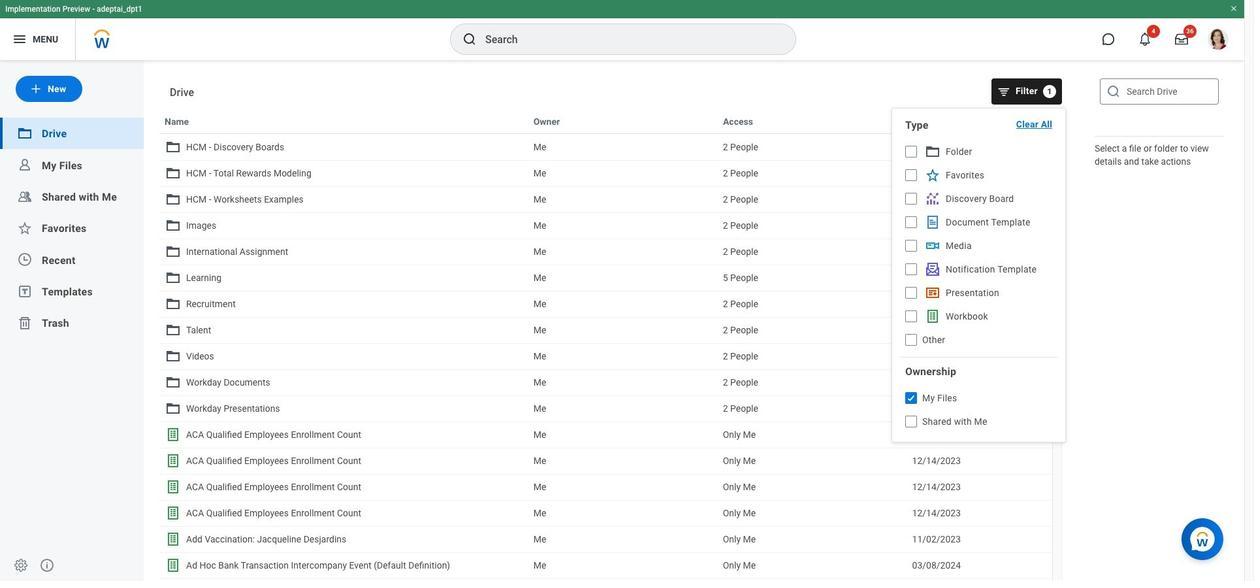 Task type: describe. For each thing, give the bounding box(es) containing it.
5 row from the top
[[159, 212, 1053, 239]]

13 row from the top
[[159, 422, 1053, 448]]

7 row from the top
[[159, 265, 1053, 291]]

document image
[[926, 214, 941, 230]]

inbox large image
[[1176, 33, 1189, 46]]

8 row from the top
[[159, 291, 1053, 317]]

profile logan mcneil element
[[1201, 25, 1237, 54]]

18 row from the top
[[159, 552, 1053, 578]]

mail letter image
[[926, 261, 941, 277]]

user image
[[17, 157, 33, 173]]

17 row from the top
[[159, 526, 1053, 552]]

c column line image
[[926, 191, 941, 207]]

search drive field
[[1101, 78, 1220, 105]]

gear image
[[13, 558, 29, 573]]

12 row from the top
[[159, 395, 1053, 422]]

6 row from the top
[[159, 239, 1053, 265]]

filter image
[[998, 85, 1011, 98]]

star image
[[926, 167, 941, 183]]

14 row from the top
[[159, 448, 1053, 474]]

search image
[[462, 31, 478, 47]]

worksheets image
[[926, 309, 941, 324]]

2 row from the top
[[159, 134, 1053, 160]]



Task type: locate. For each thing, give the bounding box(es) containing it.
11 row from the top
[[159, 369, 1053, 395]]

3 row from the top
[[159, 160, 1053, 186]]

1 vertical spatial folder open image
[[926, 144, 941, 159]]

notifications large image
[[1139, 33, 1152, 46]]

0 horizontal spatial folder open image
[[17, 126, 33, 141]]

workbook image
[[165, 427, 181, 442], [165, 427, 181, 442], [165, 479, 181, 495], [165, 479, 181, 495], [165, 505, 181, 521], [165, 558, 181, 573]]

banner
[[0, 0, 1245, 60]]

10 row from the top
[[159, 343, 1053, 369]]

1 row from the top
[[159, 108, 1063, 134]]

item list element
[[144, 60, 1078, 581]]

star image
[[17, 220, 33, 236]]

folder image
[[165, 139, 181, 155], [165, 139, 181, 155], [165, 165, 181, 181], [165, 192, 181, 207], [165, 218, 181, 233], [165, 296, 181, 312], [165, 322, 181, 338], [165, 348, 181, 364], [165, 375, 181, 390], [165, 401, 181, 416]]

video image
[[926, 238, 941, 254]]

clock image
[[17, 252, 33, 268]]

trash image
[[17, 315, 33, 331]]

grid inside item list element
[[159, 108, 1063, 581]]

folder open image
[[17, 126, 33, 141], [926, 144, 941, 159]]

cell
[[529, 135, 718, 159], [529, 161, 718, 186], [529, 187, 718, 212], [529, 213, 718, 238], [529, 239, 718, 264], [529, 265, 718, 290], [529, 292, 718, 316], [529, 318, 718, 342], [529, 344, 718, 369], [529, 370, 718, 395], [529, 396, 718, 421], [529, 422, 718, 447], [529, 448, 718, 473], [529, 475, 718, 499], [529, 501, 718, 525], [529, 527, 718, 552], [529, 553, 718, 578], [160, 579, 529, 581]]

folder open image up star image
[[926, 144, 941, 159]]

row
[[159, 108, 1063, 134], [159, 134, 1053, 160], [159, 160, 1053, 186], [159, 186, 1053, 212], [159, 212, 1053, 239], [159, 239, 1053, 265], [159, 265, 1053, 291], [159, 291, 1053, 317], [159, 317, 1053, 343], [159, 343, 1053, 369], [159, 369, 1053, 395], [159, 395, 1053, 422], [159, 422, 1053, 448], [159, 448, 1053, 474], [159, 474, 1053, 500], [159, 500, 1053, 526], [159, 526, 1053, 552], [159, 552, 1053, 578]]

9 row from the top
[[159, 317, 1053, 343]]

search image
[[1106, 84, 1122, 99]]

16 row from the top
[[159, 500, 1053, 526]]

15 row from the top
[[159, 474, 1053, 500]]

folder open image inside filters region
[[926, 144, 941, 159]]

filters region
[[892, 108, 1067, 442]]

workbook image
[[165, 453, 181, 469], [165, 453, 181, 469], [165, 505, 181, 521], [165, 531, 181, 547], [165, 531, 181, 547], [165, 558, 181, 573]]

livepages image
[[926, 285, 941, 301]]

grid
[[159, 108, 1063, 581]]

folder image
[[165, 165, 181, 181], [165, 192, 181, 207], [165, 218, 181, 233], [165, 244, 181, 259], [165, 244, 181, 259], [165, 270, 181, 286], [165, 270, 181, 286], [165, 296, 181, 312], [165, 322, 181, 338], [165, 348, 181, 364], [165, 375, 181, 390], [165, 401, 181, 416]]

0 vertical spatial folder open image
[[17, 126, 33, 141]]

folder open image up user icon
[[17, 126, 33, 141]]

1 horizontal spatial folder open image
[[926, 144, 941, 159]]

close environment banner image
[[1231, 5, 1239, 12]]

shared with me image
[[17, 189, 33, 204]]

4 row from the top
[[159, 186, 1053, 212]]

info image
[[39, 558, 55, 573]]



Task type: vqa. For each thing, say whether or not it's contained in the screenshot.
User Name Password element
no



